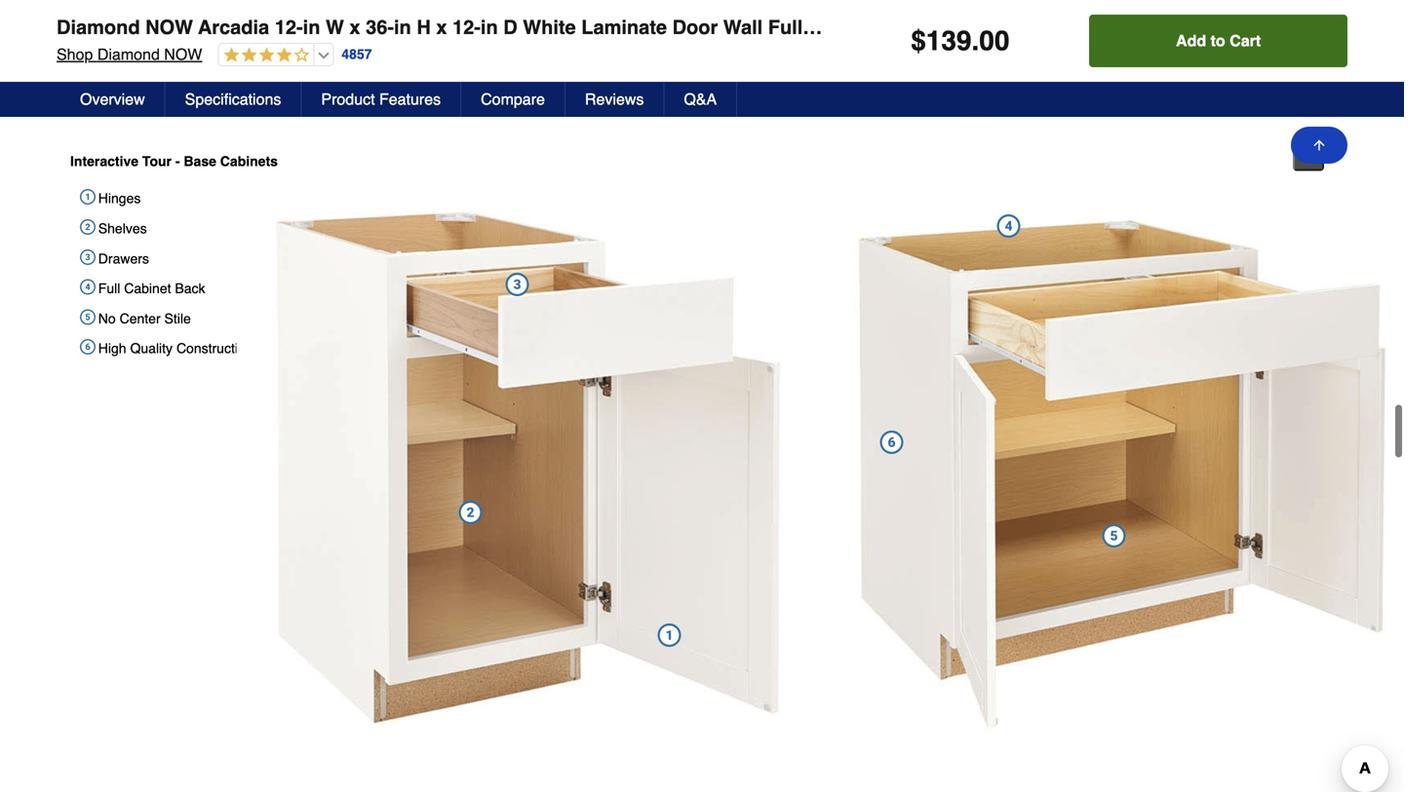 Task type: locate. For each thing, give the bounding box(es) containing it.
door
[[673, 16, 718, 39], [1236, 16, 1281, 39]]

stile
[[164, 311, 191, 327]]

no
[[98, 311, 116, 327]]

36-
[[366, 16, 394, 39]]

white
[[523, 16, 576, 39]]

4 stars image
[[219, 47, 310, 65]]

12-
[[275, 16, 303, 39], [453, 16, 481, 39]]

overview
[[80, 90, 145, 108]]

12- up 4 stars "image"
[[275, 16, 303, 39]]

1 horizontal spatial door
[[1236, 16, 1281, 39]]

0 vertical spatial now
[[145, 16, 193, 39]]

q&a
[[684, 90, 717, 108]]

0 horizontal spatial in
[[303, 16, 320, 39]]

shelves
[[98, 221, 147, 237]]

diamond now arcadia 12-in w x 36-in h x 12-in d white laminate door wall fully assembled cabinet (recessed panel shaker door style)
[[57, 16, 1340, 39]]

2 in from the left
[[394, 16, 411, 39]]

.
[[972, 25, 979, 57]]

diamond up shop
[[57, 16, 140, 39]]

x right h
[[436, 16, 447, 39]]

arrow up image
[[1312, 138, 1327, 153]]

1 horizontal spatial in
[[394, 16, 411, 39]]

base
[[184, 154, 216, 169]]

specifications button
[[165, 82, 302, 117]]

cabinets
[[220, 154, 278, 169]]

1 horizontal spatial x
[[436, 16, 447, 39]]

in
[[303, 16, 320, 39], [394, 16, 411, 39], [481, 16, 498, 39]]

x
[[350, 16, 360, 39], [436, 16, 447, 39]]

in left w
[[303, 16, 320, 39]]

139
[[926, 25, 972, 57]]

12- right h
[[453, 16, 481, 39]]

add
[[1176, 32, 1207, 50]]

1 door from the left
[[673, 16, 718, 39]]

now down arcadia
[[164, 45, 202, 63]]

2 horizontal spatial in
[[481, 16, 498, 39]]

1 horizontal spatial 12-
[[453, 16, 481, 39]]

now
[[145, 16, 193, 39], [164, 45, 202, 63]]

no center stile
[[98, 311, 191, 327]]

1 12- from the left
[[275, 16, 303, 39]]

-
[[175, 154, 180, 169]]

full
[[98, 281, 120, 297]]

0 horizontal spatial cabinet
[[124, 281, 171, 297]]

add to cart
[[1176, 32, 1261, 50]]

in left h
[[394, 16, 411, 39]]

x right w
[[350, 16, 360, 39]]

cabinet up no center stile
[[124, 281, 171, 297]]

construction
[[176, 341, 253, 357]]

in left the d
[[481, 16, 498, 39]]

interactive tour - base cabinets
[[70, 154, 278, 169]]

shop
[[57, 45, 93, 63]]

compare button
[[461, 82, 566, 117]]

tour
[[142, 154, 172, 169]]

laminate
[[582, 16, 667, 39]]

0 horizontal spatial x
[[350, 16, 360, 39]]

compare
[[481, 90, 545, 108]]

0 horizontal spatial 12-
[[275, 16, 303, 39]]

hinges
[[98, 191, 141, 207]]

shop diamond now
[[57, 45, 202, 63]]

q&a button
[[665, 82, 738, 117]]

cabinet
[[928, 16, 1000, 39], [124, 281, 171, 297]]

1 x from the left
[[350, 16, 360, 39]]

$
[[911, 25, 926, 57]]

now up shop diamond now
[[145, 16, 193, 39]]

00
[[979, 25, 1010, 57]]

drawers
[[98, 251, 149, 267]]

1 vertical spatial cabinet
[[124, 281, 171, 297]]

high
[[98, 341, 126, 357]]

door right to on the top of page
[[1236, 16, 1281, 39]]

cabinet right the $
[[928, 16, 1000, 39]]

w
[[326, 16, 344, 39]]

wall
[[723, 16, 763, 39]]

0 vertical spatial cabinet
[[928, 16, 1000, 39]]

diamond
[[57, 16, 140, 39], [97, 45, 160, 63]]

fully
[[768, 16, 814, 39]]

door left the wall
[[673, 16, 718, 39]]

0 horizontal spatial door
[[673, 16, 718, 39]]

(recessed
[[1005, 16, 1103, 39]]

diamond up the overview
[[97, 45, 160, 63]]

3 in from the left
[[481, 16, 498, 39]]



Task type: describe. For each thing, give the bounding box(es) containing it.
2 x from the left
[[436, 16, 447, 39]]

interactive
[[70, 154, 139, 169]]

reviews
[[585, 90, 644, 108]]

center
[[120, 311, 161, 327]]

full cabinet back
[[98, 281, 205, 297]]

1 vertical spatial diamond
[[97, 45, 160, 63]]

assembled
[[819, 16, 923, 39]]

4857
[[342, 46, 372, 62]]

specifications
[[185, 90, 281, 108]]

features
[[379, 90, 441, 108]]

1 vertical spatial now
[[164, 45, 202, 63]]

h
[[417, 16, 431, 39]]

panel
[[1108, 16, 1160, 39]]

product features
[[321, 90, 441, 108]]

product features button
[[302, 82, 461, 117]]

1 in from the left
[[303, 16, 320, 39]]

high quality construction
[[98, 341, 253, 357]]

cart
[[1230, 32, 1261, 50]]

overview button
[[60, 82, 165, 117]]

style)
[[1287, 16, 1340, 39]]

product
[[321, 90, 375, 108]]

1 horizontal spatial cabinet
[[928, 16, 1000, 39]]

shaker
[[1165, 16, 1230, 39]]

$ 139 . 00
[[911, 25, 1010, 57]]

2 12- from the left
[[453, 16, 481, 39]]

quality
[[130, 341, 173, 357]]

0 vertical spatial diamond
[[57, 16, 140, 39]]

d
[[503, 16, 518, 39]]

back
[[175, 281, 205, 297]]

2 door from the left
[[1236, 16, 1281, 39]]

arcadia
[[198, 16, 269, 39]]

add to cart button
[[1090, 15, 1348, 67]]

to
[[1211, 32, 1226, 50]]

reviews button
[[566, 82, 665, 117]]



Task type: vqa. For each thing, say whether or not it's contained in the screenshot.
the create to the left
no



